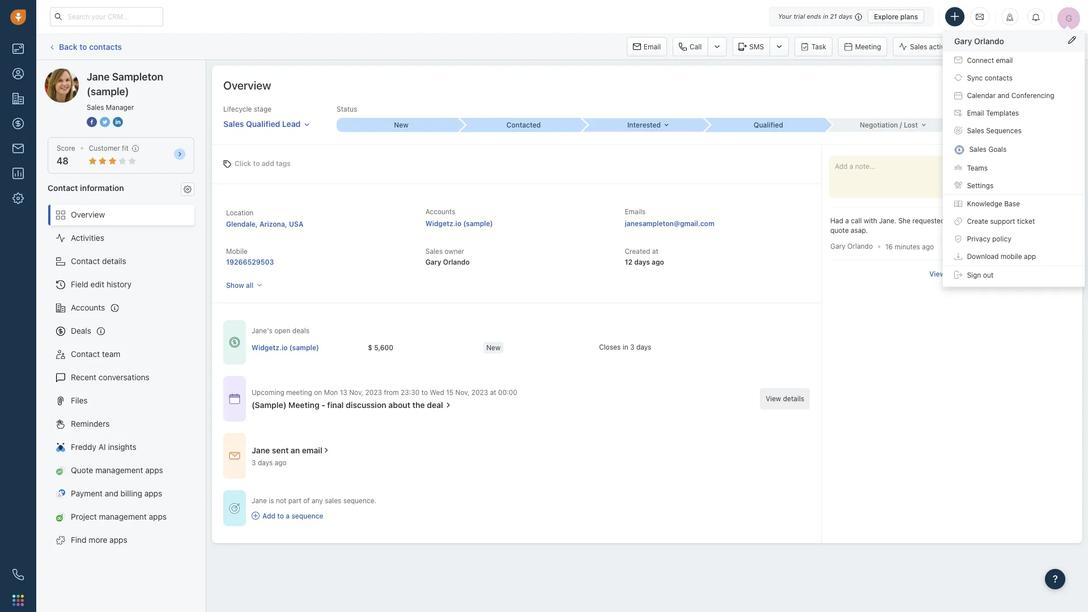 Task type: describe. For each thing, give the bounding box(es) containing it.
meeting button
[[839, 37, 888, 56]]

phone element
[[7, 564, 29, 586]]

minutes
[[895, 243, 921, 251]]

jane left is
[[252, 497, 267, 505]]

about
[[389, 401, 411, 410]]

ago for 3 days ago
[[275, 459, 287, 467]]

interested
[[628, 121, 661, 129]]

privacy
[[968, 235, 991, 243]]

facebook circled image
[[87, 116, 97, 128]]

container_wx8msf4aqz5i3rn1 image right an
[[323, 447, 331, 455]]

contact team
[[71, 350, 120, 359]]

sales
[[325, 497, 342, 505]]

svg image inside sales goals link
[[955, 145, 965, 155]]

task button
[[795, 37, 833, 56]]

0 horizontal spatial at
[[490, 388, 497, 396]]

task
[[812, 43, 827, 51]]

lifecycle
[[223, 105, 252, 113]]

container_wx8msf4aqz5i3rn1 image left 3 days ago
[[229, 451, 240, 462]]

of
[[303, 497, 310, 505]]

email inside gary orlando menu
[[997, 56, 1014, 64]]

svg image for email templates
[[955, 109, 963, 117]]

deal inside button
[[1013, 43, 1026, 51]]

reminders
[[71, 419, 110, 429]]

3 inside row
[[631, 343, 635, 351]]

negotiation / lost link
[[827, 118, 949, 132]]

your trial ends in 21 days
[[779, 13, 853, 20]]

0 horizontal spatial 3
[[252, 459, 256, 467]]

widgetz.io (sample) link inside row
[[252, 343, 319, 353]]

21
[[831, 13, 837, 20]]

created at 12 days ago
[[625, 248, 665, 266]]

location
[[226, 209, 254, 217]]

closes in 3 days
[[600, 343, 652, 351]]

svg image for sales sequences
[[955, 127, 963, 135]]

19266529503 link
[[226, 258, 274, 266]]

download mobile app link
[[944, 248, 1085, 266]]

in inside row
[[623, 343, 629, 351]]

show
[[226, 281, 244, 289]]

16
[[886, 243, 893, 251]]

download
[[968, 253, 999, 261]]

1 horizontal spatial orlando
[[848, 242, 873, 250]]

recent
[[71, 373, 96, 382]]

apps right billing
[[144, 489, 162, 498]]

apps for quote management apps
[[145, 466, 163, 475]]

svg image for privacy policy
[[955, 235, 963, 243]]

with
[[864, 217, 878, 225]]

container_wx8msf4aqz5i3rn1 image for jane's open deals
[[229, 337, 240, 348]]

accounts for accounts
[[71, 303, 105, 312]]

customize overview
[[1001, 81, 1066, 89]]

upcoming meeting on mon 13 nov, 2023 from 23:30 to wed 15 nov, 2023 at 00:00
[[252, 388, 518, 396]]

an
[[291, 446, 300, 455]]

sales sequences link
[[944, 122, 1085, 140]]

2 2023 from the left
[[472, 388, 488, 396]]

add deal button
[[981, 37, 1032, 56]]

glendale,
[[226, 220, 258, 228]]

explore plans link
[[868, 10, 925, 23]]

sequence
[[292, 512, 324, 520]]

sales for sales activities
[[911, 43, 928, 51]]

mon
[[324, 388, 338, 396]]

call link
[[673, 37, 708, 56]]

overview
[[1037, 81, 1066, 89]]

final
[[327, 401, 344, 410]]

management for quote
[[95, 466, 143, 475]]

gary orlando menu
[[943, 31, 1086, 287]]

knowledge base link
[[944, 195, 1085, 213]]

sign out link
[[944, 266, 1085, 284]]

wed
[[430, 388, 444, 396]]

svg image for connect email
[[955, 56, 963, 64]]

jane sent an email
[[252, 446, 323, 455]]

deals
[[71, 326, 91, 336]]

the inside had a call with jane. she requested the proposal document and pricing quote asap.
[[947, 217, 958, 225]]

sales for sales sequences
[[968, 127, 985, 135]]

details for contact details
[[102, 257, 126, 266]]

accounts for accounts widgetz.io (sample)
[[426, 208, 456, 216]]

view details link
[[761, 389, 810, 410]]

contact for contact team
[[71, 350, 100, 359]]

days down sent
[[258, 459, 273, 467]]

(sample) inside jane sampleton (sample)
[[87, 85, 129, 97]]

insights
[[108, 443, 137, 452]]

widgetz.io inside row
[[252, 344, 288, 352]]

days right closes
[[637, 343, 652, 351]]

1 horizontal spatial overview
[[223, 78, 271, 92]]

apps for project management apps
[[149, 512, 167, 522]]

add for add to a sequence
[[263, 512, 276, 520]]

templates
[[987, 109, 1020, 117]]

and for payment and billing apps
[[105, 489, 118, 498]]

add deal
[[998, 43, 1026, 51]]

history
[[107, 280, 132, 289]]

conversations
[[99, 373, 150, 382]]

/ for negotiation
[[900, 121, 903, 129]]

freshworks switcher image
[[12, 595, 24, 606]]

gary inside gary orlando menu
[[955, 36, 973, 46]]

qualified link
[[704, 118, 827, 132]]

open
[[275, 327, 291, 335]]

sales qualified lead
[[223, 119, 301, 129]]

to for click to add tags
[[253, 160, 260, 168]]

svg image for create support ticket
[[955, 217, 963, 225]]

sms button
[[733, 37, 770, 56]]

view all notes link
[[930, 269, 975, 279]]

1 horizontal spatial new
[[487, 344, 501, 352]]

sales owner gary orlando
[[426, 248, 470, 266]]

document
[[989, 217, 1022, 225]]

field edit history
[[71, 280, 132, 289]]

svg image for sign out
[[955, 271, 963, 279]]

call button
[[673, 37, 708, 56]]

jane up 3 days ago
[[252, 446, 270, 455]]

sign out
[[968, 271, 994, 279]]

12
[[625, 258, 633, 266]]

phone image
[[12, 569, 24, 581]]

to left wed
[[422, 388, 428, 396]]

jane sampleton (sample) up manager
[[87, 70, 163, 97]]

call
[[690, 43, 702, 51]]

activities
[[71, 233, 104, 243]]

sales goals link
[[944, 140, 1085, 159]]

1 vertical spatial a
[[286, 512, 290, 520]]

created
[[625, 248, 651, 255]]

mobile 19266529503
[[226, 248, 274, 266]]

requested
[[913, 217, 945, 225]]

won
[[988, 121, 1002, 129]]

sales for sales goals
[[970, 146, 987, 154]]

23:30
[[401, 388, 420, 396]]

explore plans
[[875, 12, 919, 20]]

sms
[[750, 43, 764, 51]]

stage
[[254, 105, 272, 113]]

mobile
[[1001, 253, 1023, 261]]

meeting inside button
[[856, 43, 882, 51]]

shade default image
[[1069, 36, 1077, 44]]

discussion
[[346, 401, 387, 410]]

(sample) up manager
[[128, 68, 161, 78]]

1 2023 from the left
[[365, 388, 382, 396]]

days inside created at 12 days ago
[[635, 258, 650, 266]]

container_wx8msf4aqz5i3rn1 image down 15
[[445, 401, 452, 409]]

and inside had a call with jane. she requested the proposal document and pricing quote asap.
[[1024, 217, 1036, 225]]

edit
[[91, 280, 104, 289]]

5,600
[[374, 344, 394, 352]]

a inside had a call with jane. she requested the proposal document and pricing quote asap.
[[846, 217, 850, 225]]

billing
[[121, 489, 142, 498]]

0 horizontal spatial contacts
[[89, 42, 122, 51]]

emails janesampleton@gmail.com
[[625, 208, 715, 227]]

ticket
[[1018, 217, 1036, 225]]



Task type: locate. For each thing, give the bounding box(es) containing it.
jane's open deals
[[252, 327, 310, 335]]

orlando down asap.
[[848, 242, 873, 250]]

1 horizontal spatial meeting
[[856, 43, 882, 51]]

to for add to a sequence
[[277, 512, 284, 520]]

click
[[235, 160, 251, 168]]

2 horizontal spatial ago
[[923, 243, 935, 251]]

1 vertical spatial add
[[263, 512, 276, 520]]

add inside add to a sequence link
[[263, 512, 276, 520]]

to
[[80, 42, 87, 51], [253, 160, 260, 168], [422, 388, 428, 396], [277, 512, 284, 520]]

nov, right 15
[[456, 388, 470, 396]]

1 horizontal spatial email
[[997, 56, 1014, 64]]

1 vertical spatial and
[[1024, 217, 1036, 225]]

overview up activities
[[71, 210, 105, 219]]

1 horizontal spatial widgetz.io (sample) link
[[426, 220, 493, 227]]

row
[[252, 336, 715, 360]]

0 horizontal spatial gary
[[426, 258, 442, 266]]

1 vertical spatial email
[[968, 109, 985, 117]]

she
[[899, 217, 911, 225]]

svg image inside knowledge base link
[[955, 200, 963, 208]]

contacts down search your crm... text box
[[89, 42, 122, 51]]

2023 up discussion
[[365, 388, 382, 396]]

email for email
[[644, 43, 661, 51]]

/ for won
[[1004, 121, 1006, 129]]

gary up the connect
[[955, 36, 973, 46]]

1 horizontal spatial view
[[930, 270, 946, 278]]

and down customize at the top right of page
[[998, 91, 1010, 99]]

7 svg image from the top
[[955, 200, 963, 208]]

quote
[[831, 227, 849, 235]]

knowledge base
[[968, 200, 1021, 208]]

0 horizontal spatial email
[[644, 43, 661, 51]]

sign
[[968, 271, 982, 279]]

email for email templates
[[968, 109, 985, 117]]

sales qualified lead link
[[223, 114, 310, 130]]

container_wx8msf4aqz5i3rn1 image left add to a sequence
[[252, 512, 260, 520]]

email image
[[977, 12, 984, 21]]

2 / from the left
[[1004, 121, 1006, 129]]

0 horizontal spatial overview
[[71, 210, 105, 219]]

ago inside created at 12 days ago
[[652, 258, 665, 266]]

sync
[[968, 74, 983, 82]]

3 down jane sent an email
[[252, 459, 256, 467]]

twitter circled image
[[100, 116, 110, 128]]

0 vertical spatial a
[[846, 217, 850, 225]]

0 vertical spatial contacts
[[89, 42, 122, 51]]

management for project
[[99, 512, 147, 522]]

all for show
[[246, 281, 254, 289]]

Search your CRM... text field
[[50, 7, 163, 26]]

0 horizontal spatial add
[[263, 512, 276, 520]]

1 horizontal spatial 3
[[631, 343, 635, 351]]

container_wx8msf4aqz5i3rn1 image
[[229, 337, 240, 348], [229, 503, 240, 514], [252, 512, 260, 520]]

container_wx8msf4aqz5i3rn1 image left widgetz.io (sample) at the left bottom of page
[[229, 337, 240, 348]]

0 horizontal spatial accounts
[[71, 303, 105, 312]]

1 horizontal spatial ago
[[652, 258, 665, 266]]

0 horizontal spatial meeting
[[289, 401, 320, 410]]

1 horizontal spatial accounts
[[426, 208, 456, 216]]

sync contacts link
[[944, 69, 1085, 87]]

3 svg image from the top
[[955, 127, 963, 135]]

svg image inside teams link
[[955, 164, 963, 172]]

sales left owner
[[426, 248, 443, 255]]

create
[[968, 217, 989, 225]]

1 vertical spatial accounts
[[71, 303, 105, 312]]

email right an
[[302, 446, 323, 455]]

days right 21 at the top of page
[[839, 13, 853, 20]]

add
[[262, 160, 274, 168]]

at right created on the right top
[[653, 248, 659, 255]]

1 vertical spatial overview
[[71, 210, 105, 219]]

meeting
[[286, 388, 312, 396]]

0 horizontal spatial in
[[623, 343, 629, 351]]

1 horizontal spatial contacts
[[985, 74, 1013, 82]]

6 svg image from the top
[[955, 182, 963, 189]]

teams
[[968, 164, 988, 172]]

0 horizontal spatial qualified
[[246, 119, 280, 129]]

lead
[[282, 119, 301, 129]]

meeting down explore
[[856, 43, 882, 51]]

policy
[[993, 235, 1012, 243]]

3 svg image from the top
[[955, 253, 963, 261]]

sampleton up manager
[[112, 70, 163, 83]]

widgetz.io down jane's
[[252, 344, 288, 352]]

sales goals
[[970, 146, 1007, 154]]

email left call link
[[644, 43, 661, 51]]

0 horizontal spatial widgetz.io (sample) link
[[252, 343, 319, 353]]

view all notes
[[930, 270, 975, 278]]

widgetz.io (sample) link up owner
[[426, 220, 493, 227]]

1 vertical spatial the
[[413, 401, 425, 410]]

0 vertical spatial all
[[948, 270, 955, 278]]

0 horizontal spatial new
[[394, 121, 409, 129]]

usa
[[289, 220, 304, 228]]

calendar and conferencing link
[[944, 87, 1085, 104]]

to right back
[[80, 42, 87, 51]]

contact down 48
[[48, 183, 78, 192]]

/ inside "button"
[[1004, 121, 1006, 129]]

mobile
[[226, 248, 248, 255]]

quote
[[71, 466, 93, 475]]

contacted
[[507, 121, 541, 129]]

sampleton down 'back to contacts'
[[87, 68, 126, 78]]

00:00
[[499, 388, 518, 396]]

accounts up owner
[[426, 208, 456, 216]]

3
[[631, 343, 635, 351], [252, 459, 256, 467]]

1 vertical spatial view
[[766, 395, 782, 403]]

0 horizontal spatial the
[[413, 401, 425, 410]]

sales for sales qualified lead
[[223, 119, 244, 129]]

2 horizontal spatial gary
[[955, 36, 973, 46]]

row containing closes in 3 days
[[252, 336, 715, 360]]

email inside "link"
[[968, 109, 985, 117]]

gary orlando up the connect
[[955, 36, 1005, 46]]

the left proposal
[[947, 217, 958, 225]]

svg image down had a call with jane. she requested the proposal document and pricing quote asap.
[[955, 235, 963, 243]]

meeting down 'meeting'
[[289, 401, 320, 410]]

ago down sent
[[275, 459, 287, 467]]

click to add tags
[[235, 160, 291, 168]]

widgetz.io up owner
[[426, 220, 462, 227]]

1 horizontal spatial all
[[948, 270, 955, 278]]

back
[[59, 42, 77, 51]]

1 horizontal spatial widgetz.io
[[426, 220, 462, 227]]

svg image
[[955, 56, 963, 64], [955, 74, 963, 82], [955, 253, 963, 261], [955, 271, 963, 279]]

2 vertical spatial gary
[[426, 258, 442, 266]]

16 minutes ago
[[886, 243, 935, 251]]

svg image left the settings
[[955, 182, 963, 189]]

svg image for download mobile app
[[955, 253, 963, 261]]

1 vertical spatial widgetz.io (sample) link
[[252, 343, 319, 353]]

calendar and conferencing
[[968, 91, 1055, 99]]

0 horizontal spatial deal
[[427, 401, 443, 410]]

0 vertical spatial in
[[824, 13, 829, 20]]

fit
[[122, 144, 129, 152]]

part
[[289, 497, 302, 505]]

payment and billing apps
[[71, 489, 162, 498]]

contact for contact information
[[48, 183, 78, 192]]

svg image inside download mobile app link
[[955, 253, 963, 261]]

1 vertical spatial widgetz.io
[[252, 344, 288, 352]]

jane down 'back to contacts'
[[87, 70, 110, 83]]

sales left activities
[[911, 43, 928, 51]]

0 vertical spatial overview
[[223, 78, 271, 92]]

0 horizontal spatial email
[[302, 446, 323, 455]]

-
[[322, 401, 325, 410]]

sales manager
[[87, 103, 134, 111]]

qualified inside 'link'
[[754, 121, 784, 129]]

jane inside jane sampleton (sample)
[[87, 70, 110, 83]]

find more apps
[[71, 536, 127, 545]]

2 svg image from the top
[[955, 74, 963, 82]]

1 vertical spatial gary orlando
[[831, 242, 873, 250]]

0 vertical spatial gary
[[955, 36, 973, 46]]

0 horizontal spatial nov,
[[349, 388, 364, 396]]

closes
[[600, 343, 621, 351]]

sales up teams
[[970, 146, 987, 154]]

0 horizontal spatial gary orlando
[[831, 242, 873, 250]]

sales up facebook circled image
[[87, 103, 104, 111]]

at inside created at 12 days ago
[[653, 248, 659, 255]]

0 horizontal spatial orlando
[[443, 258, 470, 266]]

1 vertical spatial contact
[[71, 257, 100, 266]]

apps down the payment and billing apps
[[149, 512, 167, 522]]

sync contacts
[[968, 74, 1013, 82]]

2 vertical spatial ago
[[275, 459, 287, 467]]

8 svg image from the top
[[955, 217, 963, 225]]

svg image up proposal
[[955, 200, 963, 208]]

svg image left email templates
[[955, 109, 963, 117]]

sales left won
[[968, 127, 985, 135]]

0 vertical spatial management
[[95, 466, 143, 475]]

0 vertical spatial 3
[[631, 343, 635, 351]]

1 vertical spatial in
[[623, 343, 629, 351]]

2 svg image from the top
[[955, 109, 963, 117]]

1 vertical spatial meeting
[[289, 401, 320, 410]]

0 vertical spatial meeting
[[856, 43, 882, 51]]

email down calendar on the right of the page
[[968, 109, 985, 117]]

location glendale, arizona, usa
[[226, 209, 304, 228]]

widgetz.io (sample) link down open on the bottom of the page
[[252, 343, 319, 353]]

1 horizontal spatial a
[[846, 217, 850, 225]]

1 horizontal spatial deal
[[1013, 43, 1026, 51]]

2023 left 00:00
[[472, 388, 488, 396]]

sales sequences
[[968, 127, 1022, 135]]

svg image for settings
[[955, 182, 963, 189]]

svg image left sign
[[955, 271, 963, 279]]

churned
[[1008, 121, 1036, 129]]

1 horizontal spatial and
[[998, 91, 1010, 99]]

0 horizontal spatial all
[[246, 281, 254, 289]]

and inside menu
[[998, 91, 1010, 99]]

0 vertical spatial email
[[644, 43, 661, 51]]

contact
[[48, 183, 78, 192], [71, 257, 100, 266], [71, 350, 100, 359]]

proposal
[[960, 217, 988, 225]]

ago for 16 minutes ago
[[923, 243, 935, 251]]

at left 00:00
[[490, 388, 497, 396]]

apps right more on the left of the page
[[110, 536, 127, 545]]

1 vertical spatial ago
[[652, 258, 665, 266]]

1 vertical spatial all
[[246, 281, 254, 289]]

(sample) meeting - final discussion about the deal
[[252, 401, 443, 410]]

email templates link
[[944, 104, 1085, 122]]

sequences
[[987, 127, 1022, 135]]

contact up recent
[[71, 350, 100, 359]]

files
[[71, 396, 88, 405]]

sales activities
[[911, 43, 959, 51]]

janesampleton@gmail.com link
[[625, 218, 715, 229]]

1 vertical spatial contacts
[[985, 74, 1013, 82]]

and for calendar and conferencing
[[998, 91, 1010, 99]]

project management apps
[[71, 512, 167, 522]]

project
[[71, 512, 97, 522]]

base
[[1005, 200, 1021, 208]]

won / churned link
[[949, 118, 1072, 132]]

to left add
[[253, 160, 260, 168]]

new link
[[337, 118, 459, 132]]

svg image inside sales sequences link
[[955, 127, 963, 135]]

connect
[[968, 56, 995, 64]]

connect email link
[[944, 51, 1085, 69]]

svg image inside settings link
[[955, 182, 963, 189]]

and left pricing
[[1024, 217, 1036, 225]]

container_wx8msf4aqz5i3rn1 image for jane is not part of any sales sequence.
[[229, 503, 240, 514]]

svg image down activities
[[955, 56, 963, 64]]

1 vertical spatial gary
[[831, 242, 846, 250]]

score 48
[[57, 144, 75, 167]]

/ inside button
[[900, 121, 903, 129]]

email down "add deal"
[[997, 56, 1014, 64]]

/ right won
[[1004, 121, 1006, 129]]

apps up the payment and billing apps
[[145, 466, 163, 475]]

view for view details
[[766, 395, 782, 403]]

1 vertical spatial 3
[[252, 459, 256, 467]]

1 nov, from the left
[[349, 388, 364, 396]]

to for back to contacts
[[80, 42, 87, 51]]

create support ticket
[[968, 217, 1036, 225]]

1 horizontal spatial 2023
[[472, 388, 488, 396]]

svg image left create
[[955, 217, 963, 225]]

svg image inside sign out link
[[955, 271, 963, 279]]

(sample) inside row
[[290, 344, 319, 352]]

had a call with jane. she requested the proposal document and pricing quote asap.
[[831, 217, 1059, 235]]

add inside add deal button
[[998, 43, 1011, 51]]

1 svg image from the top
[[955, 56, 963, 64]]

0 horizontal spatial details
[[102, 257, 126, 266]]

accounts inside accounts widgetz.io (sample)
[[426, 208, 456, 216]]

svg image left "sales sequences"
[[955, 127, 963, 135]]

sampleton inside jane sampleton (sample)
[[112, 70, 163, 83]]

accounts up deals
[[71, 303, 105, 312]]

5 svg image from the top
[[955, 164, 963, 172]]

1 horizontal spatial in
[[824, 13, 829, 20]]

1 vertical spatial orlando
[[848, 242, 873, 250]]

svg image inside email templates "link"
[[955, 109, 963, 117]]

svg image left teams
[[955, 164, 963, 172]]

svg image
[[955, 91, 963, 99], [955, 109, 963, 117], [955, 127, 963, 135], [955, 145, 965, 155], [955, 164, 963, 172], [955, 182, 963, 189], [955, 200, 963, 208], [955, 217, 963, 225], [955, 235, 963, 243]]

1 horizontal spatial nov,
[[456, 388, 470, 396]]

in left 21 at the top of page
[[824, 13, 829, 20]]

gary orlando inside menu
[[955, 36, 1005, 46]]

ends
[[807, 13, 822, 20]]

svg image left calendar on the right of the page
[[955, 91, 963, 99]]

ago right minutes
[[923, 243, 935, 251]]

0 vertical spatial new
[[394, 121, 409, 129]]

management
[[95, 466, 143, 475], [99, 512, 147, 522]]

(sample) down deals
[[290, 344, 319, 352]]

interested link
[[582, 118, 704, 132]]

(sample) inside accounts widgetz.io (sample)
[[464, 220, 493, 227]]

days down created on the right top
[[635, 258, 650, 266]]

2 nov, from the left
[[456, 388, 470, 396]]

add to a sequence link
[[252, 511, 377, 521]]

support
[[991, 217, 1016, 225]]

1 vertical spatial management
[[99, 512, 147, 522]]

0 horizontal spatial a
[[286, 512, 290, 520]]

1 horizontal spatial /
[[1004, 121, 1006, 129]]

contact for contact details
[[71, 257, 100, 266]]

container_wx8msf4aqz5i3rn1 image left "upcoming"
[[229, 393, 240, 405]]

orlando inside menu
[[975, 36, 1005, 46]]

1 vertical spatial new
[[487, 344, 501, 352]]

container_wx8msf4aqz5i3rn1 image
[[229, 393, 240, 405], [445, 401, 452, 409], [323, 447, 331, 455], [229, 451, 240, 462]]

negotiation / lost
[[860, 121, 919, 129]]

from
[[384, 388, 399, 396]]

0 horizontal spatial ago
[[275, 459, 287, 467]]

all for view
[[948, 270, 955, 278]]

freddy ai insights
[[71, 443, 137, 452]]

2 horizontal spatial and
[[1024, 217, 1036, 225]]

gary orlando down asap.
[[831, 242, 873, 250]]

container_wx8msf4aqz5i3rn1 image left is
[[229, 503, 240, 514]]

a left call
[[846, 217, 850, 225]]

explore
[[875, 12, 899, 20]]

management down the payment and billing apps
[[99, 512, 147, 522]]

janesampleton@gmail.com
[[625, 220, 715, 227]]

linkedin circled image
[[113, 116, 123, 128]]

1 svg image from the top
[[955, 91, 963, 99]]

4 svg image from the top
[[955, 145, 965, 155]]

container_wx8msf4aqz5i3rn1 image inside add to a sequence link
[[252, 512, 260, 520]]

svg image left sales goals
[[955, 145, 965, 155]]

deals
[[292, 327, 310, 335]]

status
[[337, 105, 357, 113]]

1 horizontal spatial details
[[784, 395, 805, 403]]

jane down back
[[67, 68, 85, 78]]

0 vertical spatial gary orlando
[[955, 36, 1005, 46]]

svg image for sync contacts
[[955, 74, 963, 82]]

9 svg image from the top
[[955, 235, 963, 243]]

all
[[948, 270, 955, 278], [246, 281, 254, 289]]

apps for find more apps
[[110, 536, 127, 545]]

nov, right 13
[[349, 388, 364, 396]]

and left billing
[[105, 489, 118, 498]]

deal up connect email link on the top of page
[[1013, 43, 1026, 51]]

1 horizontal spatial add
[[998, 43, 1011, 51]]

0 vertical spatial orlando
[[975, 36, 1005, 46]]

svg image left sync
[[955, 74, 963, 82]]

3 right closes
[[631, 343, 635, 351]]

orlando inside sales owner gary orlando
[[443, 258, 470, 266]]

svg image inside privacy policy 'link'
[[955, 235, 963, 243]]

0 vertical spatial email
[[997, 56, 1014, 64]]

deal down wed
[[427, 401, 443, 410]]

(sample)
[[128, 68, 161, 78], [87, 85, 129, 97], [464, 220, 493, 227], [290, 344, 319, 352]]

0 vertical spatial accounts
[[426, 208, 456, 216]]

svg image for calendar and conferencing
[[955, 91, 963, 99]]

1 vertical spatial at
[[490, 388, 497, 396]]

is
[[269, 497, 274, 505]]

gary down quote
[[831, 242, 846, 250]]

1 horizontal spatial email
[[968, 109, 985, 117]]

svg image for knowledge base
[[955, 200, 963, 208]]

0 horizontal spatial and
[[105, 489, 118, 498]]

gary orlando
[[955, 36, 1005, 46], [831, 242, 873, 250]]

settings link
[[944, 177, 1085, 194]]

ago right 12
[[652, 258, 665, 266]]

deal
[[1013, 43, 1026, 51], [427, 401, 443, 410]]

1 / from the left
[[900, 121, 903, 129]]

all right show
[[246, 281, 254, 289]]

add down is
[[263, 512, 276, 520]]

1 horizontal spatial at
[[653, 248, 659, 255]]

all left notes
[[948, 270, 955, 278]]

svg image inside create support ticket link
[[955, 217, 963, 225]]

ago
[[923, 243, 935, 251], [652, 258, 665, 266], [275, 459, 287, 467]]

0 vertical spatial details
[[102, 257, 126, 266]]

contacts down connect email
[[985, 74, 1013, 82]]

view for view all notes
[[930, 270, 946, 278]]

a down not
[[286, 512, 290, 520]]

0 vertical spatial contact
[[48, 183, 78, 192]]

gary inside sales owner gary orlando
[[426, 258, 442, 266]]

2 vertical spatial orlando
[[443, 258, 470, 266]]

0 horizontal spatial widgetz.io
[[252, 344, 288, 352]]

3 days ago
[[252, 459, 287, 467]]

0 vertical spatial ago
[[923, 243, 935, 251]]

ai
[[99, 443, 106, 452]]

management up the payment and billing apps
[[95, 466, 143, 475]]

gary down accounts widgetz.io (sample)
[[426, 258, 442, 266]]

on
[[314, 388, 322, 396]]

1 vertical spatial details
[[784, 395, 805, 403]]

details for view details
[[784, 395, 805, 403]]

emails
[[625, 208, 646, 216]]

svg image up view all notes at the right
[[955, 253, 963, 261]]

add for add deal
[[998, 43, 1011, 51]]

overview up lifecycle stage
[[223, 78, 271, 92]]

orlando down owner
[[443, 258, 470, 266]]

contacts inside gary orlando menu
[[985, 74, 1013, 82]]

contact information
[[48, 183, 124, 192]]

(sample) up sales manager
[[87, 85, 129, 97]]

sales for sales manager
[[87, 103, 104, 111]]

0 vertical spatial and
[[998, 91, 1010, 99]]

email button
[[627, 37, 667, 56]]

app
[[1025, 253, 1037, 261]]

mng settings image
[[184, 185, 192, 193]]

48 button
[[57, 156, 69, 167]]

in right closes
[[623, 343, 629, 351]]

0 horizontal spatial /
[[900, 121, 903, 129]]

svg image inside sync contacts link
[[955, 74, 963, 82]]

widgetz.io inside accounts widgetz.io (sample)
[[426, 220, 462, 227]]

email inside button
[[644, 43, 661, 51]]

1 horizontal spatial gary orlando
[[955, 36, 1005, 46]]

svg image inside connect email link
[[955, 56, 963, 64]]

sales down lifecycle
[[223, 119, 244, 129]]

to down not
[[277, 512, 284, 520]]

sales inside sales owner gary orlando
[[426, 248, 443, 255]]

4 svg image from the top
[[955, 271, 963, 279]]

contact down activities
[[71, 257, 100, 266]]

jane sampleton (sample) up sales manager
[[67, 68, 161, 78]]

svg image inside calendar and conferencing link
[[955, 91, 963, 99]]

(sample) up owner
[[464, 220, 493, 227]]



Task type: vqa. For each thing, say whether or not it's contained in the screenshot.
Email for Email
yes



